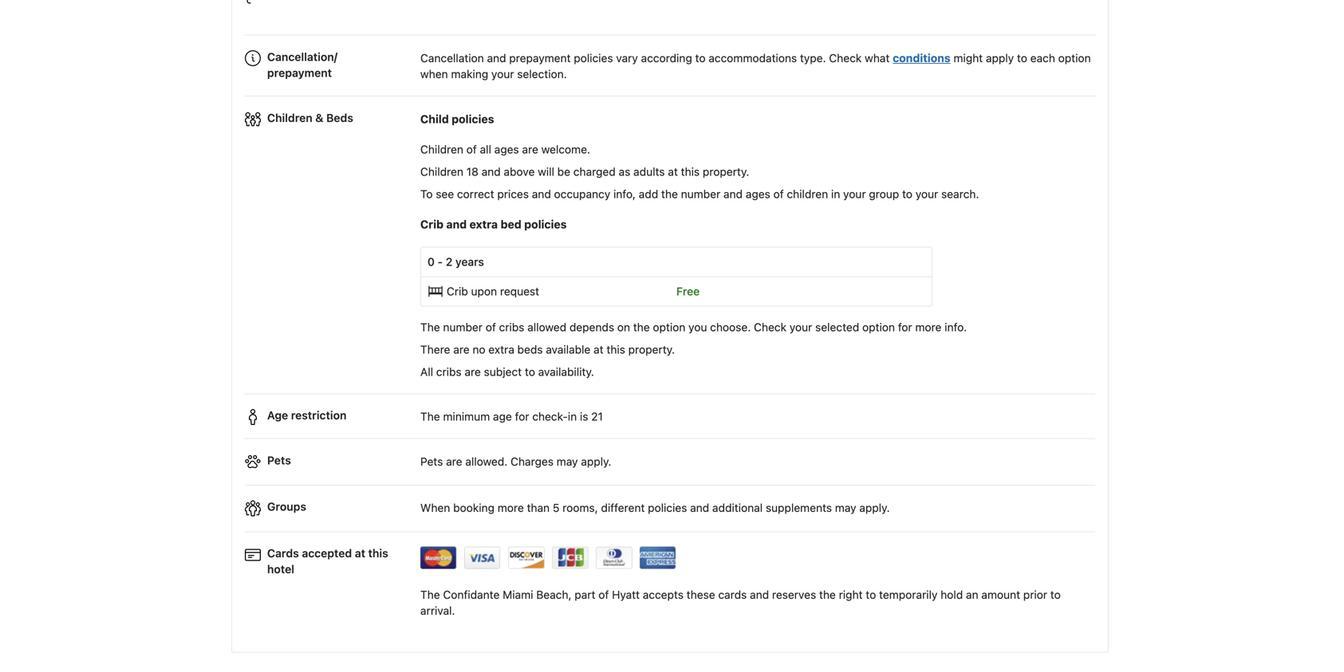 Task type: locate. For each thing, give the bounding box(es) containing it.
0 vertical spatial the
[[420, 321, 440, 334]]

all cribs are subject to availability.
[[420, 365, 594, 379]]

0 vertical spatial more
[[915, 321, 942, 334]]

2 vertical spatial the
[[819, 588, 836, 601]]

to right according
[[695, 51, 706, 64]]

crib left "upon"
[[447, 285, 468, 298]]

selected
[[815, 321, 859, 334]]

1 vertical spatial prepayment
[[267, 66, 332, 79]]

0 horizontal spatial may
[[557, 455, 578, 468]]

pets down age
[[267, 454, 291, 467]]

diners club image
[[596, 547, 633, 569]]

1 horizontal spatial more
[[915, 321, 942, 334]]

2 vertical spatial children
[[420, 165, 463, 178]]

search.
[[941, 187, 979, 201]]

to see correct prices and occupancy info, add the number and ages of children in your group to your search.
[[420, 187, 979, 201]]

crib for crib and extra bed policies
[[420, 218, 443, 231]]

0 vertical spatial ages
[[494, 143, 519, 156]]

at down depends
[[594, 343, 604, 356]]

property.
[[703, 165, 749, 178], [628, 343, 675, 356]]

option right "selected"
[[862, 321, 895, 334]]

the
[[420, 321, 440, 334], [420, 410, 440, 423], [420, 588, 440, 601]]

2 horizontal spatial the
[[819, 588, 836, 601]]

arrival.
[[420, 604, 455, 617]]

your left "selected"
[[789, 321, 812, 334]]

at right "adults"
[[668, 165, 678, 178]]

0 horizontal spatial for
[[515, 410, 529, 423]]

check right choose.
[[754, 321, 786, 334]]

this
[[681, 165, 700, 178], [607, 343, 625, 356], [368, 547, 388, 560]]

1 horizontal spatial cribs
[[499, 321, 524, 334]]

for left info.
[[898, 321, 912, 334]]

more
[[915, 321, 942, 334], [498, 501, 524, 515]]

1 horizontal spatial for
[[898, 321, 912, 334]]

policies up the all
[[452, 113, 494, 126]]

1 vertical spatial property.
[[628, 343, 675, 356]]

0 horizontal spatial check
[[754, 321, 786, 334]]

0 vertical spatial check
[[829, 51, 862, 64]]

in
[[831, 187, 840, 201], [568, 410, 577, 423]]

1 horizontal spatial crib
[[447, 285, 468, 298]]

1 horizontal spatial property.
[[703, 165, 749, 178]]

0 horizontal spatial more
[[498, 501, 524, 515]]

0 horizontal spatial property.
[[628, 343, 675, 356]]

child policies
[[420, 113, 494, 126]]

1 horizontal spatial apply.
[[859, 501, 890, 515]]

0 vertical spatial property.
[[703, 165, 749, 178]]

the for the confidante miami beach, part of hyatt accepts these cards and reserves the right to temporarily hold an amount prior to arrival.
[[420, 588, 440, 601]]

the right on
[[633, 321, 650, 334]]

2 horizontal spatial this
[[681, 165, 700, 178]]

your
[[491, 67, 514, 80], [843, 187, 866, 201], [916, 187, 938, 201], [789, 321, 812, 334]]

1 vertical spatial more
[[498, 501, 524, 515]]

0 horizontal spatial prepayment
[[267, 66, 332, 79]]

1 vertical spatial check
[[754, 321, 786, 334]]

selection.
[[517, 67, 567, 80]]

and right cards
[[750, 588, 769, 601]]

hyatt
[[612, 588, 640, 601]]

children
[[267, 111, 312, 124], [420, 143, 463, 156], [420, 165, 463, 178]]

option right each
[[1058, 51, 1091, 64]]

number right "add"
[[681, 187, 720, 201]]

are up above
[[522, 143, 538, 156]]

to right prior
[[1050, 588, 1061, 601]]

children left &
[[267, 111, 312, 124]]

jcb image
[[552, 547, 589, 569]]

1 vertical spatial at
[[594, 343, 604, 356]]

1 vertical spatial this
[[607, 343, 625, 356]]

policies left vary
[[574, 51, 613, 64]]

more left than
[[498, 501, 524, 515]]

pets for pets are allowed. charges may apply.
[[420, 455, 443, 468]]

for right age
[[515, 410, 529, 423]]

1 vertical spatial in
[[568, 410, 577, 423]]

1 horizontal spatial prepayment
[[509, 51, 571, 64]]

the left right on the bottom
[[819, 588, 836, 601]]

your left group at the top right of page
[[843, 187, 866, 201]]

the confidante miami beach, part of hyatt accepts these cards and reserves the right to temporarily hold an amount prior to arrival.
[[420, 588, 1061, 617]]

correct
[[457, 187, 494, 201]]

the right "add"
[[661, 187, 678, 201]]

are left no
[[453, 343, 470, 356]]

1 vertical spatial crib
[[447, 285, 468, 298]]

there are no extra beds available at this property.
[[420, 343, 675, 356]]

1 horizontal spatial number
[[681, 187, 720, 201]]

1 vertical spatial apply.
[[859, 501, 890, 515]]

of
[[466, 143, 477, 156], [773, 187, 784, 201], [486, 321, 496, 334], [598, 588, 609, 601]]

your left search.
[[916, 187, 938, 201]]

cards
[[718, 588, 747, 601]]

allowed
[[527, 321, 566, 334]]

0 vertical spatial children
[[267, 111, 312, 124]]

3 the from the top
[[420, 588, 440, 601]]

than
[[527, 501, 550, 515]]

0 horizontal spatial at
[[355, 547, 365, 560]]

1 vertical spatial ages
[[746, 187, 770, 201]]

property. down on
[[628, 343, 675, 356]]

children for children 18 and above will be charged as adults at this property.
[[420, 165, 463, 178]]

age
[[493, 410, 512, 423]]

might apply to each option when making your selection.
[[420, 51, 1091, 80]]

2 vertical spatial at
[[355, 547, 365, 560]]

conditions link
[[893, 51, 951, 64]]

0 horizontal spatial apply.
[[581, 455, 611, 468]]

info.
[[945, 321, 967, 334]]

option
[[1058, 51, 1091, 64], [653, 321, 685, 334], [862, 321, 895, 334]]

availability.
[[538, 365, 594, 379]]

when booking more than 5 rooms, different policies and additional supplements may apply.
[[420, 501, 890, 515]]

2 vertical spatial this
[[368, 547, 388, 560]]

1 horizontal spatial pets
[[420, 455, 443, 468]]

your inside might apply to each option when making your selection.
[[491, 67, 514, 80]]

to right group at the top right of page
[[902, 187, 912, 201]]

apply
[[986, 51, 1014, 64]]

are
[[522, 143, 538, 156], [453, 343, 470, 356], [465, 365, 481, 379], [446, 455, 462, 468]]

miami
[[503, 588, 533, 601]]

be
[[557, 165, 570, 178]]

to down beds
[[525, 365, 535, 379]]

the inside the confidante miami beach, part of hyatt accepts these cards and reserves the right to temporarily hold an amount prior to arrival.
[[420, 588, 440, 601]]

2 the from the top
[[420, 410, 440, 423]]

option left you
[[653, 321, 685, 334]]

the
[[661, 187, 678, 201], [633, 321, 650, 334], [819, 588, 836, 601]]

charges
[[511, 455, 554, 468]]

and up making
[[487, 51, 506, 64]]

this right accepted
[[368, 547, 388, 560]]

occupancy
[[554, 187, 610, 201]]

the up arrival.
[[420, 588, 440, 601]]

welcome.
[[541, 143, 590, 156]]

and
[[487, 51, 506, 64], [481, 165, 501, 178], [532, 187, 551, 201], [723, 187, 743, 201], [446, 218, 467, 231], [690, 501, 709, 515], [750, 588, 769, 601]]

and left additional
[[690, 501, 709, 515]]

0 vertical spatial apply.
[[581, 455, 611, 468]]

accommodations
[[709, 51, 797, 64]]

0 vertical spatial the
[[661, 187, 678, 201]]

5
[[553, 501, 559, 515]]

to
[[420, 187, 433, 201]]

accepts
[[643, 588, 684, 601]]

1 vertical spatial children
[[420, 143, 463, 156]]

1 vertical spatial may
[[835, 501, 856, 515]]

ages left children
[[746, 187, 770, 201]]

may right charges
[[557, 455, 578, 468]]

extra left bed
[[470, 218, 498, 231]]

policies
[[574, 51, 613, 64], [452, 113, 494, 126], [524, 218, 567, 231], [648, 501, 687, 515]]

may right supplements
[[835, 501, 856, 515]]

there
[[420, 343, 450, 356]]

these
[[687, 588, 715, 601]]

prepayment down cancellation/
[[267, 66, 332, 79]]

prior
[[1023, 588, 1047, 601]]

conditions
[[893, 51, 951, 64]]

1 horizontal spatial option
[[862, 321, 895, 334]]

21
[[591, 410, 603, 423]]

2 vertical spatial the
[[420, 588, 440, 601]]

more left info.
[[915, 321, 942, 334]]

at right accepted
[[355, 547, 365, 560]]

to inside might apply to each option when making your selection.
[[1017, 51, 1027, 64]]

property. up to see correct prices and occupancy info, add the number and ages of children in your group to your search. at top
[[703, 165, 749, 178]]

pets up when
[[420, 455, 443, 468]]

1 the from the top
[[420, 321, 440, 334]]

and right 18
[[481, 165, 501, 178]]

the left minimum
[[420, 410, 440, 423]]

of left children
[[773, 187, 784, 201]]

for
[[898, 321, 912, 334], [515, 410, 529, 423]]

the up there
[[420, 321, 440, 334]]

0 horizontal spatial this
[[368, 547, 388, 560]]

0 horizontal spatial ages
[[494, 143, 519, 156]]

accepted payment methods and conditions element
[[245, 539, 1095, 575]]

1 vertical spatial the
[[420, 410, 440, 423]]

children up see
[[420, 165, 463, 178]]

groups
[[267, 500, 306, 513]]

according
[[641, 51, 692, 64]]

ages right the all
[[494, 143, 519, 156]]

vary
[[616, 51, 638, 64]]

add
[[639, 187, 658, 201]]

0 horizontal spatial crib
[[420, 218, 443, 231]]

your right making
[[491, 67, 514, 80]]

to
[[695, 51, 706, 64], [1017, 51, 1027, 64], [902, 187, 912, 201], [525, 365, 535, 379], [866, 588, 876, 601], [1050, 588, 1061, 601]]

visa image
[[464, 547, 501, 569]]

0 horizontal spatial pets
[[267, 454, 291, 467]]

cribs up beds
[[499, 321, 524, 334]]

number up no
[[443, 321, 483, 334]]

2 horizontal spatial option
[[1058, 51, 1091, 64]]

1 horizontal spatial ages
[[746, 187, 770, 201]]

pets are allowed. charges may apply.
[[420, 455, 611, 468]]

prepayment up selection.
[[509, 51, 571, 64]]

0 - 2 years
[[428, 255, 484, 268]]

the for the minimum age for check-in is 21
[[420, 410, 440, 423]]

children down child
[[420, 143, 463, 156]]

crib down to
[[420, 218, 443, 231]]

see
[[436, 187, 454, 201]]

check-
[[532, 410, 568, 423]]

apply.
[[581, 455, 611, 468], [859, 501, 890, 515]]

of right part
[[598, 588, 609, 601]]

to left each
[[1017, 51, 1027, 64]]

in left "is" on the bottom left
[[568, 410, 577, 423]]

in right children
[[831, 187, 840, 201]]

apply. down "21"
[[581, 455, 611, 468]]

0 vertical spatial for
[[898, 321, 912, 334]]

pets for pets
[[267, 454, 291, 467]]

0 vertical spatial this
[[681, 165, 700, 178]]

request
[[500, 285, 539, 298]]

what
[[865, 51, 890, 64]]

cribs right all
[[436, 365, 462, 379]]

type.
[[800, 51, 826, 64]]

each
[[1030, 51, 1055, 64]]

1 vertical spatial cribs
[[436, 365, 462, 379]]

1 vertical spatial number
[[443, 321, 483, 334]]

2 horizontal spatial at
[[668, 165, 678, 178]]

extra up subject
[[488, 343, 514, 356]]

1 vertical spatial for
[[515, 410, 529, 423]]

0 vertical spatial crib
[[420, 218, 443, 231]]

children 18 and above will be charged as adults at this property.
[[420, 165, 749, 178]]

this down on
[[607, 343, 625, 356]]

check left what
[[829, 51, 862, 64]]

this up to see correct prices and occupancy info, add the number and ages of children in your group to your search. at top
[[681, 165, 700, 178]]

discover image
[[508, 547, 545, 569]]

apply. right supplements
[[859, 501, 890, 515]]

0 vertical spatial in
[[831, 187, 840, 201]]

1 vertical spatial the
[[633, 321, 650, 334]]



Task type: vqa. For each thing, say whether or not it's contained in the screenshot.
extra to the bottom
yes



Task type: describe. For each thing, give the bounding box(es) containing it.
cards accepted at this hotel
[[267, 547, 388, 576]]

will
[[538, 165, 554, 178]]

at inside cards accepted at this hotel
[[355, 547, 365, 560]]

mastercard image
[[420, 547, 457, 569]]

1 horizontal spatial at
[[594, 343, 604, 356]]

beds
[[517, 343, 543, 356]]

of down crib upon request at left top
[[486, 321, 496, 334]]

1 horizontal spatial in
[[831, 187, 840, 201]]

0 vertical spatial number
[[681, 187, 720, 201]]

0 horizontal spatial cribs
[[436, 365, 462, 379]]

and inside the confidante miami beach, part of hyatt accepts these cards and reserves the right to temporarily hold an amount prior to arrival.
[[750, 588, 769, 601]]

reserves
[[772, 588, 816, 601]]

allowed.
[[465, 455, 508, 468]]

beds
[[326, 111, 353, 124]]

making
[[451, 67, 488, 80]]

&
[[315, 111, 323, 124]]

hotel
[[267, 563, 294, 576]]

upon
[[471, 285, 497, 298]]

info,
[[613, 187, 636, 201]]

2
[[446, 255, 452, 268]]

1 horizontal spatial the
[[661, 187, 678, 201]]

charged
[[573, 165, 616, 178]]

adults
[[633, 165, 665, 178]]

bed
[[501, 218, 521, 231]]

the minimum age for check-in is 21
[[420, 410, 603, 423]]

years
[[455, 255, 484, 268]]

all
[[480, 143, 491, 156]]

might
[[954, 51, 983, 64]]

cancellation and prepayment policies vary according to accommodations type. check what conditions
[[420, 51, 951, 64]]

0 vertical spatial prepayment
[[509, 51, 571, 64]]

age restriction
[[267, 409, 347, 422]]

18
[[466, 165, 478, 178]]

0 horizontal spatial number
[[443, 321, 483, 334]]

and down will
[[532, 187, 551, 201]]

different
[[601, 501, 645, 515]]

crib and extra bed policies
[[420, 218, 567, 231]]

cancellation/
[[267, 50, 337, 63]]

are left allowed.
[[446, 455, 462, 468]]

0 horizontal spatial in
[[568, 410, 577, 423]]

prices
[[497, 187, 529, 201]]

american express image
[[640, 547, 676, 569]]

0 vertical spatial cribs
[[499, 321, 524, 334]]

choose.
[[710, 321, 751, 334]]

cancellation
[[420, 51, 484, 64]]

0 vertical spatial extra
[[470, 218, 498, 231]]

additional
[[712, 501, 763, 515]]

cards
[[267, 547, 299, 560]]

an
[[966, 588, 978, 601]]

accepted
[[302, 547, 352, 560]]

crib for crib upon request
[[447, 285, 468, 298]]

1 horizontal spatial this
[[607, 343, 625, 356]]

children of all ages are welcome.
[[420, 143, 590, 156]]

restriction
[[291, 409, 347, 422]]

group
[[869, 187, 899, 201]]

amount
[[981, 588, 1020, 601]]

as
[[619, 165, 630, 178]]

booking
[[453, 501, 495, 515]]

on
[[617, 321, 630, 334]]

-
[[438, 255, 443, 268]]

you
[[688, 321, 707, 334]]

prepayment inside cancellation/ prepayment
[[267, 66, 332, 79]]

this inside cards accepted at this hotel
[[368, 547, 388, 560]]

0 horizontal spatial the
[[633, 321, 650, 334]]

and left children
[[723, 187, 743, 201]]

hold
[[941, 588, 963, 601]]

age
[[267, 409, 288, 422]]

and down see
[[446, 218, 467, 231]]

0
[[428, 255, 435, 268]]

when
[[420, 67, 448, 80]]

part
[[575, 588, 595, 601]]

of left the all
[[466, 143, 477, 156]]

children for children & beds
[[267, 111, 312, 124]]

is
[[580, 410, 588, 423]]

right
[[839, 588, 863, 601]]

available
[[546, 343, 591, 356]]

confidante
[[443, 588, 500, 601]]

0 vertical spatial at
[[668, 165, 678, 178]]

crib upon request
[[447, 285, 539, 298]]

depends
[[569, 321, 614, 334]]

1 horizontal spatial may
[[835, 501, 856, 515]]

1 horizontal spatial check
[[829, 51, 862, 64]]

are down no
[[465, 365, 481, 379]]

0 vertical spatial may
[[557, 455, 578, 468]]

no
[[473, 343, 485, 356]]

the number of cribs allowed depends on the option you choose. check your selected option for more info.
[[420, 321, 967, 334]]

1 vertical spatial extra
[[488, 343, 514, 356]]

temporarily
[[879, 588, 938, 601]]

supplements
[[766, 501, 832, 515]]

minimum
[[443, 410, 490, 423]]

option inside might apply to each option when making your selection.
[[1058, 51, 1091, 64]]

policies right different
[[648, 501, 687, 515]]

policies right bed
[[524, 218, 567, 231]]

above
[[504, 165, 535, 178]]

0 horizontal spatial option
[[653, 321, 685, 334]]

children
[[787, 187, 828, 201]]

the for the number of cribs allowed depends on the option you choose. check your selected option for more info.
[[420, 321, 440, 334]]

children & beds
[[267, 111, 353, 124]]

all
[[420, 365, 433, 379]]

to right right on the bottom
[[866, 588, 876, 601]]

of inside the confidante miami beach, part of hyatt accepts these cards and reserves the right to temporarily hold an amount prior to arrival.
[[598, 588, 609, 601]]

the inside the confidante miami beach, part of hyatt accepts these cards and reserves the right to temporarily hold an amount prior to arrival.
[[819, 588, 836, 601]]

subject
[[484, 365, 522, 379]]

children for children of all ages are welcome.
[[420, 143, 463, 156]]

child
[[420, 113, 449, 126]]

rooms,
[[563, 501, 598, 515]]



